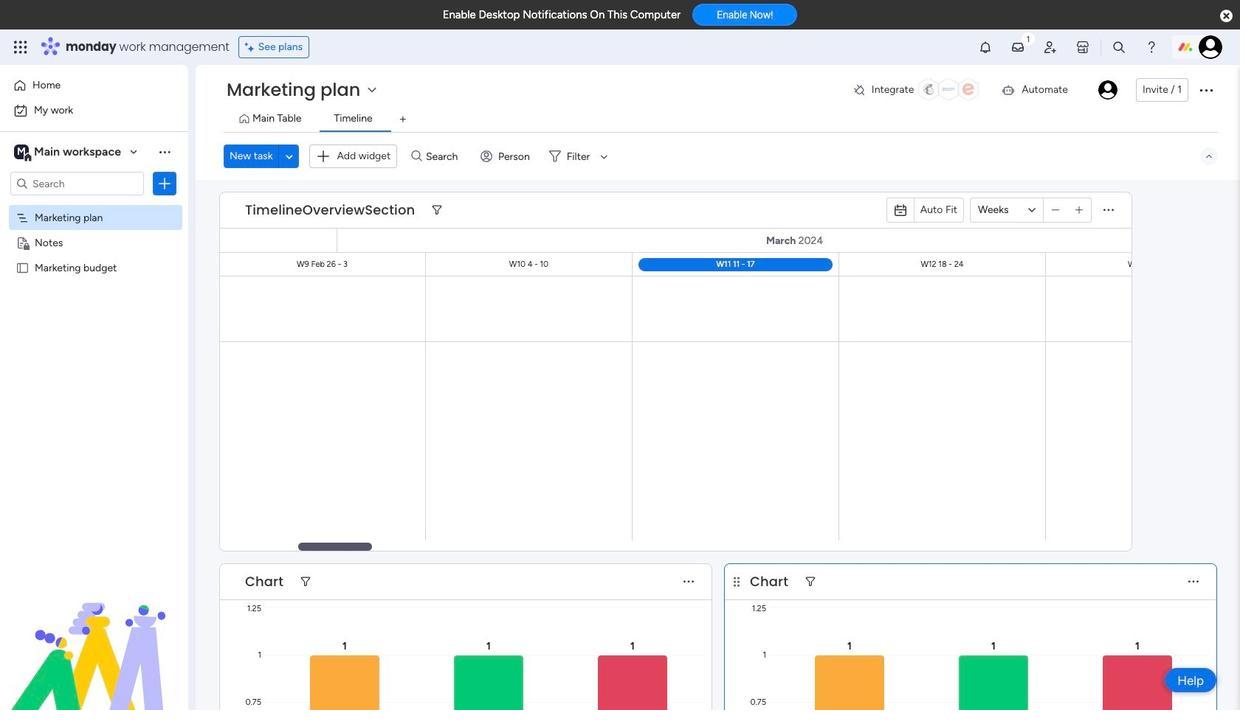 Task type: locate. For each thing, give the bounding box(es) containing it.
list box
[[0, 202, 188, 479]]

workspace selection element
[[14, 143, 123, 162]]

0 vertical spatial kendall parks image
[[1199, 35, 1222, 59]]

None field
[[241, 201, 419, 220], [241, 573, 287, 592], [746, 573, 792, 592], [241, 201, 419, 220], [241, 573, 287, 592], [746, 573, 792, 592]]

notifications image
[[978, 40, 993, 55]]

update feed image
[[1011, 40, 1025, 55]]

tab
[[391, 108, 415, 131]]

1 horizontal spatial kendall parks image
[[1199, 35, 1222, 59]]

1 horizontal spatial options image
[[1197, 81, 1215, 99]]

kendall parks image down dapulse close image
[[1199, 35, 1222, 59]]

option
[[9, 74, 179, 97], [9, 99, 179, 123], [0, 204, 188, 207]]

v2 search image
[[411, 148, 422, 165]]

monday marketplace image
[[1075, 40, 1090, 55]]

arrow down image
[[595, 148, 613, 165]]

lottie animation element
[[0, 562, 188, 711]]

options image
[[1197, 81, 1215, 99], [157, 176, 172, 191]]

dapulse close image
[[1220, 9, 1233, 24]]

main content
[[0, 180, 1240, 711]]

options image up "collapse" image
[[1197, 81, 1215, 99]]

options image down the workspace options image
[[157, 176, 172, 191]]

0 horizontal spatial kendall parks image
[[1098, 80, 1117, 100]]

Search field
[[422, 146, 466, 167]]

1 image
[[1022, 30, 1035, 47]]

select product image
[[13, 40, 28, 55]]

more dots image
[[1104, 205, 1114, 216], [684, 577, 694, 588], [1188, 577, 1199, 588]]

kendall parks image down search everything image on the right top of page
[[1098, 80, 1117, 100]]

help image
[[1144, 40, 1159, 55]]

private board image
[[16, 235, 30, 249]]

tab list
[[224, 108, 1218, 132]]

kendall parks image
[[1199, 35, 1222, 59], [1098, 80, 1117, 100]]

1 vertical spatial options image
[[157, 176, 172, 191]]

v2 minus image
[[1052, 205, 1059, 216]]

Search in workspace field
[[31, 175, 123, 192]]

dapulse drag handle 3 image
[[734, 577, 740, 588]]

workspace image
[[14, 144, 29, 160]]

workspace options image
[[157, 144, 172, 159]]



Task type: vqa. For each thing, say whether or not it's contained in the screenshot.
select product icon
yes



Task type: describe. For each thing, give the bounding box(es) containing it.
1 vertical spatial option
[[9, 99, 179, 123]]

v2 plus image
[[1075, 205, 1083, 216]]

2 vertical spatial option
[[0, 204, 188, 207]]

invite members image
[[1043, 40, 1058, 55]]

0 vertical spatial options image
[[1197, 81, 1215, 99]]

collapse image
[[1203, 151, 1215, 162]]

1 vertical spatial kendall parks image
[[1098, 80, 1117, 100]]

0 horizontal spatial options image
[[157, 176, 172, 191]]

1 horizontal spatial more dots image
[[1104, 205, 1114, 216]]

angle down image
[[286, 151, 293, 162]]

search everything image
[[1112, 40, 1126, 55]]

add view image
[[400, 114, 406, 125]]

lottie animation image
[[0, 562, 188, 711]]

0 vertical spatial option
[[9, 74, 179, 97]]

see plans image
[[245, 39, 258, 55]]

0 horizontal spatial more dots image
[[684, 577, 694, 588]]

public board image
[[16, 261, 30, 275]]

2 horizontal spatial more dots image
[[1188, 577, 1199, 588]]



